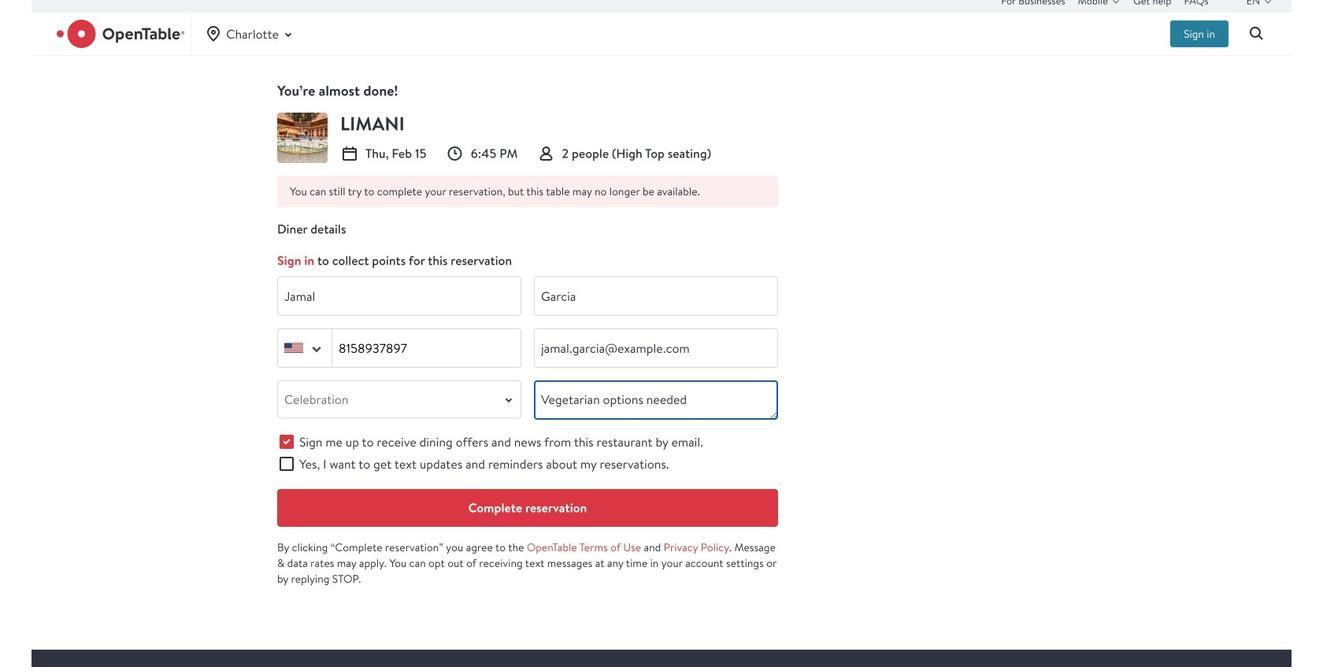 Task type: describe. For each thing, give the bounding box(es) containing it.
you're almost done! element
[[277, 81, 778, 100]]

Last name text field
[[535, 277, 778, 315]]

Email email field
[[535, 329, 778, 367]]

First name text field
[[278, 277, 521, 315]]

Add a special request (optional) text field
[[535, 381, 778, 419]]



Task type: vqa. For each thing, say whether or not it's contained in the screenshot.
You're almost done! element
yes



Task type: locate. For each thing, give the bounding box(es) containing it.
opentable logo image
[[57, 20, 185, 48]]

Phone number telephone field
[[332, 329, 521, 367]]



